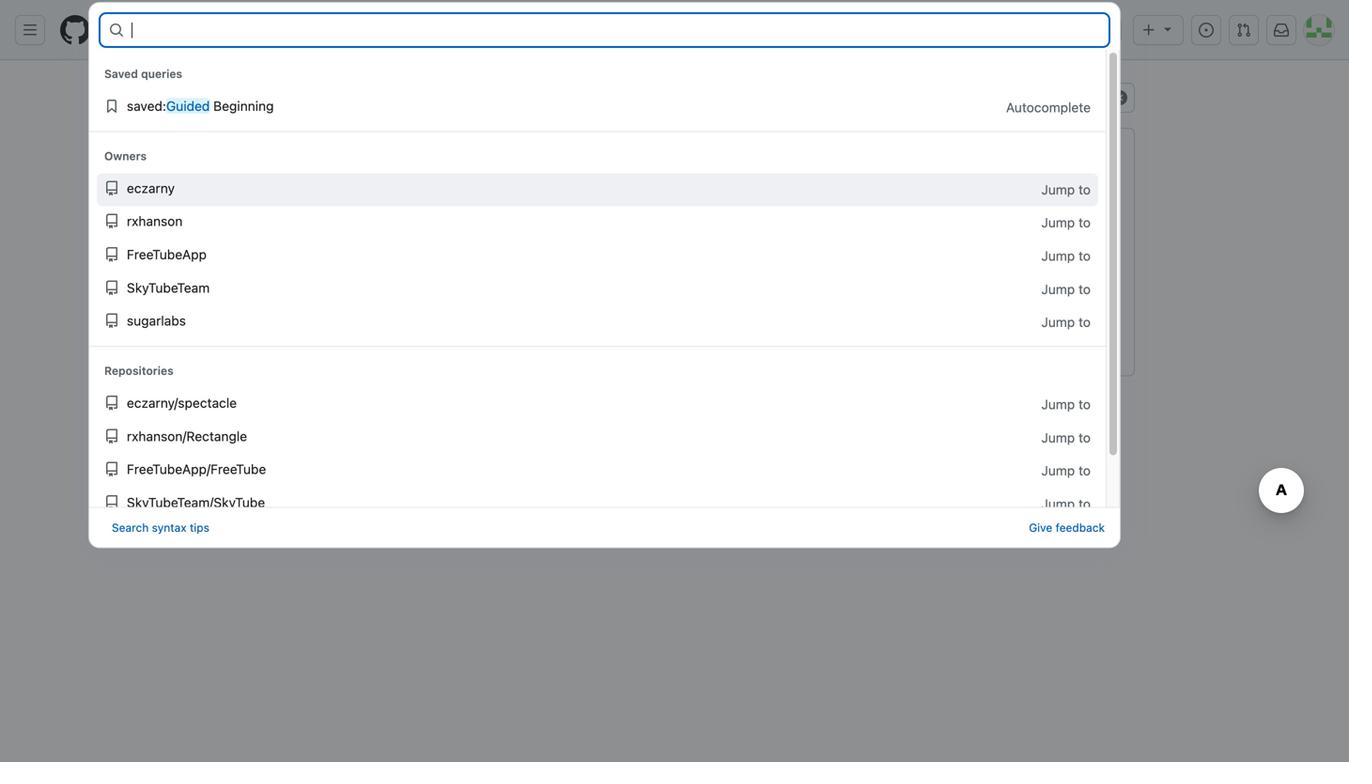 Task type: vqa. For each thing, say whether or not it's contained in the screenshot.
2nd to from the top
yes



Task type: describe. For each thing, give the bounding box(es) containing it.
share
[[895, 442, 924, 455]]

rxhanson/rectangle
[[127, 428, 247, 444]]

jump to for skytubeteam
[[1042, 281, 1091, 297]]

owners
[[104, 149, 147, 162]]

git pull request image
[[1237, 23, 1252, 38]]

jump to for eczarny
[[1042, 182, 1091, 197]]

Discussions search field
[[406, 83, 1135, 113]]

give feedback
[[1029, 521, 1105, 534]]

created
[[226, 90, 277, 105]]

jump for freetubeapp
[[1042, 248, 1075, 264]]

beginning
[[213, 98, 274, 114]]

do
[[856, 442, 871, 455]]

triangle down image
[[1161, 21, 1176, 36]]

tips
[[190, 521, 209, 534]]

to for eczarny/spectacle
[[1079, 397, 1091, 412]]

jump to for rxhanson/rectangle
[[1042, 430, 1091, 445]]

information
[[995, 442, 1055, 455]]

queries
[[141, 67, 182, 80]]

my
[[927, 442, 943, 455]]

guided
[[166, 98, 210, 114]]

dialog containing saved:
[[88, 2, 1121, 554]]

search syntax tips
[[112, 521, 209, 534]]

saved: guided beginning
[[127, 98, 274, 114]]

jump for rxhanson
[[1042, 215, 1075, 230]]

jump to for skytubeteam/skytube
[[1042, 496, 1091, 512]]

do not share my personal information button
[[856, 440, 1055, 457]]

jump for rxhanson/rectangle
[[1042, 430, 1075, 445]]

freetubeapp
[[127, 247, 207, 262]]

type button
[[101, 15, 809, 45]]

to for skytubeteam
[[1079, 281, 1091, 297]]

to for eczarny
[[1079, 182, 1091, 197]]



Task type: locate. For each thing, give the bounding box(es) containing it.
feedback
[[1056, 521, 1105, 534]]

notifications image
[[1274, 23, 1289, 38]]

8 jump from the top
[[1042, 463, 1075, 478]]

not
[[874, 442, 892, 455]]

jump for eczarny
[[1042, 182, 1075, 197]]

6 jump from the top
[[1042, 397, 1075, 412]]

type
[[132, 22, 165, 38]]

personal
[[946, 442, 992, 455]]

jump to for freetubeapp
[[1042, 248, 1091, 264]]

jump to
[[1042, 182, 1091, 197], [1042, 215, 1091, 230], [1042, 248, 1091, 264], [1042, 281, 1091, 297], [1042, 314, 1091, 330], [1042, 397, 1091, 412], [1042, 430, 1091, 445], [1042, 463, 1091, 478], [1042, 496, 1091, 512]]

suggestions list box
[[89, 50, 1120, 554]]

1 to from the top
[[1079, 182, 1091, 197]]

jump
[[1042, 182, 1075, 197], [1042, 215, 1075, 230], [1042, 248, 1075, 264], [1042, 281, 1075, 297], [1042, 314, 1075, 330], [1042, 397, 1075, 412], [1042, 430, 1075, 445], [1042, 463, 1075, 478], [1042, 496, 1075, 512]]

9 jump to from the top
[[1042, 496, 1091, 512]]

to for sugarlabs
[[1079, 314, 1091, 330]]

9 to from the top
[[1079, 496, 1091, 512]]

saved
[[104, 67, 138, 80]]

dialog
[[88, 2, 1121, 554]]

do not share my personal information
[[856, 442, 1055, 455]]

to for skytubeteam/skytube
[[1079, 496, 1091, 512]]

jump for sugarlabs
[[1042, 314, 1075, 330]]

give feedback button
[[1029, 519, 1105, 536]]

8 jump to from the top
[[1042, 463, 1091, 478]]

saved queries
[[104, 67, 182, 80]]

8 to from the top
[[1079, 463, 1091, 478]]

Search all discussions text field
[[406, 83, 1135, 113]]

issue opened image
[[1199, 23, 1214, 38]]

to for freetubeapp
[[1079, 248, 1091, 264]]

created link
[[219, 87, 285, 108]]

jump to for rxhanson
[[1042, 215, 1091, 230]]

5 jump to from the top
[[1042, 314, 1091, 330]]

clear image
[[1113, 90, 1128, 105]]

search syntax tips link
[[112, 519, 209, 536]]

to
[[1079, 182, 1091, 197], [1079, 215, 1091, 230], [1079, 248, 1091, 264], [1079, 281, 1091, 297], [1079, 314, 1091, 330], [1079, 397, 1091, 412], [1079, 430, 1091, 445], [1079, 463, 1091, 478], [1079, 496, 1091, 512]]

4 jump to from the top
[[1042, 281, 1091, 297]]

jump for skytubeteam
[[1042, 281, 1075, 297]]

4 to from the top
[[1079, 281, 1091, 297]]

2 jump to from the top
[[1042, 215, 1091, 230]]

5 jump from the top
[[1042, 314, 1075, 330]]

to for rxhanson/rectangle
[[1079, 430, 1091, 445]]

4 jump from the top
[[1042, 281, 1075, 297]]

skytubeteam
[[127, 280, 210, 295]]

sugarlabs
[[127, 313, 186, 329]]

syntax
[[152, 521, 187, 534]]

9 jump from the top
[[1042, 496, 1075, 512]]

5 to from the top
[[1079, 314, 1091, 330]]

jump to for sugarlabs
[[1042, 314, 1091, 330]]

7 jump to from the top
[[1042, 430, 1091, 445]]

plus image
[[1142, 23, 1157, 38]]

eczarny/spectacle
[[127, 395, 237, 411]]

to for freetubeapp/freetube
[[1079, 463, 1091, 478]]

7 to from the top
[[1079, 430, 1091, 445]]

3 jump to from the top
[[1042, 248, 1091, 264]]

eczarny
[[127, 180, 175, 196]]

6 to from the top
[[1079, 397, 1091, 412]]

None text field
[[132, 15, 1108, 45]]

3 to from the top
[[1079, 248, 1091, 264]]

2 jump from the top
[[1042, 215, 1075, 230]]

1 jump from the top
[[1042, 182, 1075, 197]]

skytubeteam/skytube
[[127, 495, 265, 510]]

6 jump to from the top
[[1042, 397, 1091, 412]]

2 to from the top
[[1079, 215, 1091, 230]]

1 jump to from the top
[[1042, 182, 1091, 197]]

rxhanson
[[127, 213, 183, 229]]

3 jump from the top
[[1042, 248, 1075, 264]]

repositories
[[104, 364, 174, 377]]

jump for eczarny/spectacle
[[1042, 397, 1075, 412]]

jump to for freetubeapp/freetube
[[1042, 463, 1091, 478]]

freetubeapp/freetube
[[127, 462, 266, 477]]

autocomplete
[[1006, 100, 1091, 115]]

search
[[112, 521, 149, 534]]

saved:
[[127, 98, 166, 114]]

7 jump from the top
[[1042, 430, 1075, 445]]

comment discussion image
[[663, 204, 686, 226]]

homepage image
[[60, 15, 90, 45]]

give
[[1029, 521, 1053, 534]]

jump to for eczarny/spectacle
[[1042, 397, 1091, 412]]

to for rxhanson
[[1079, 215, 1091, 230]]

jump for freetubeapp/freetube
[[1042, 463, 1075, 478]]

jump for skytubeteam/skytube
[[1042, 496, 1075, 512]]



